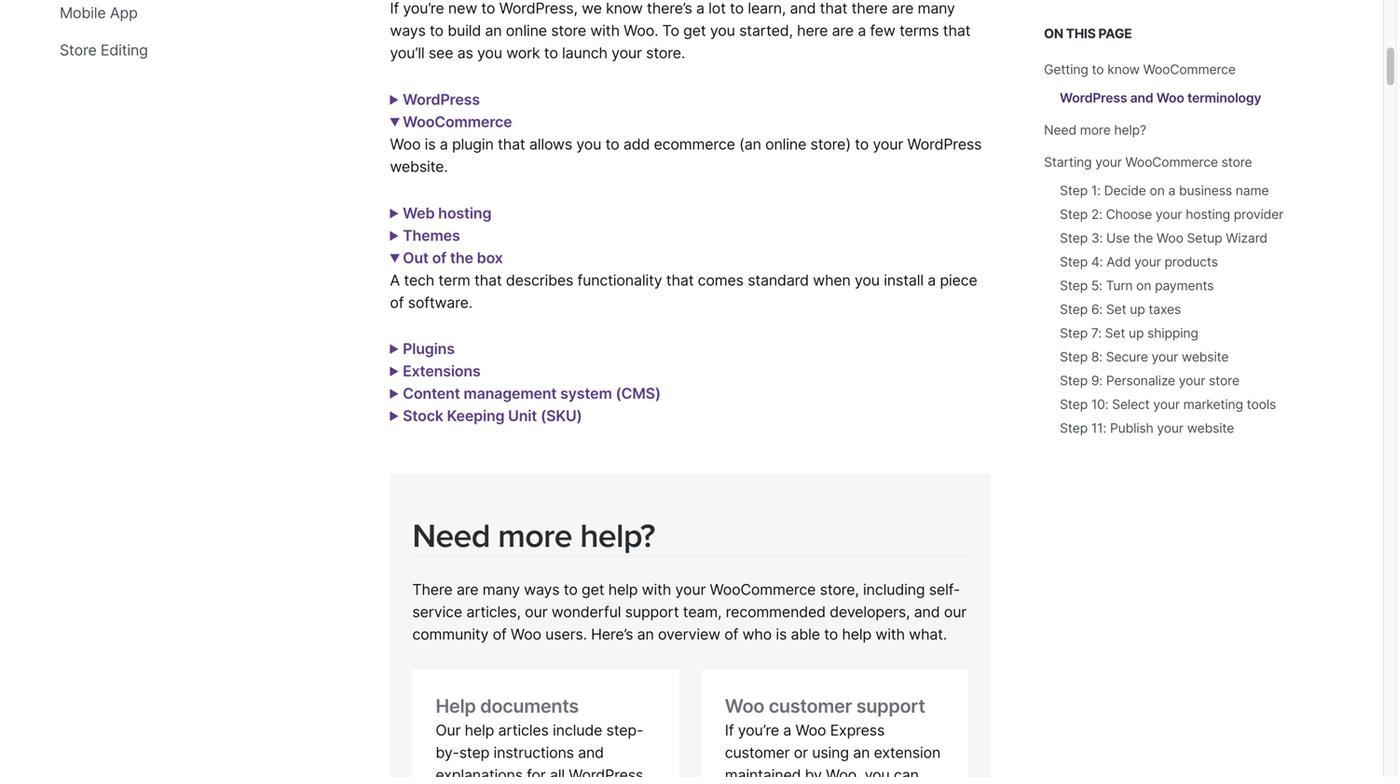 Task type: describe. For each thing, give the bounding box(es) containing it.
standard
[[748, 271, 809, 289]]

a for out of the box a tech term that describes functionality that comes standard when you install a piece of software.
[[390, 271, 400, 289]]

when inside extensions for woocommerce, extensions provide additional functionality to your store. they are similar to plugins, but not the same. the key differences are important to developers, but they look and act similarly when you connect them to your store.
[[600, 430, 637, 448]]

an inside there are many ways to get help with your woocommerce store, including self- service articles, our wonderful support team, recommended developers, and our community of woo users. here's an overview of who is able to help with what.
[[637, 626, 654, 644]]

2 step from the top
[[1060, 207, 1088, 222]]

0 vertical spatial help
[[609, 581, 638, 599]]

starting your woocommerce store link
[[1044, 154, 1253, 170]]

extension
[[874, 744, 941, 762]]

install
[[884, 271, 924, 289]]

your up additional
[[718, 362, 749, 381]]

store inside step 1: decide on a business name step 2: choose your hosting provider step 3: use the woo setup wizard step 4: add your products step 5: turn on payments step 6: set up taxes step 7: set up shipping step 8: secure your website step 9: personalize your store step 10: select your marketing tools step 11: publish your website
[[1209, 373, 1240, 389]]

menu
[[660, 271, 698, 289]]

and inside if you're new to wordpress, we know there's a lot to learn, and that there are many ways to build an online store with woo. to get you started, here are a few terms that you'll see as you work to launch your store.
[[790, 0, 816, 17]]

step 10: select your marketing tools link
[[1060, 397, 1277, 413]]

of down tech
[[390, 294, 404, 312]]

know inside if you're new to wordpress, we know there's a lot to learn, and that there are many ways to build an online store with woo. to get you started, here are a few terms that you'll see as you work to launch your store.
[[606, 0, 643, 17]]

wizard
[[1226, 230, 1268, 246]]

used
[[863, 113, 897, 131]]

include
[[553, 722, 603, 740]]

woocommerce, inside plugins software, like woocommerce, can be added to your wordpress website as a plugin. these add new functionality to your site.
[[488, 362, 598, 381]]

act
[[514, 430, 536, 448]]

them
[[731, 430, 766, 448]]

is inside content management system (cms) a cms, like wordpress, is a library that houses all of your website content, such as blog posts, photos, videos, illustrations, and product listings.
[[555, 407, 566, 425]]

is,
[[469, 113, 484, 131]]

your inside woocommerce woo is a plugin that allows you to add ecommerce (an online store) to your wordpress website.
[[873, 135, 904, 153]]

step 3: use the woo setup wizard link
[[1060, 230, 1268, 246]]

you're inside if you're new to wordpress, we know there's a lot to learn, and that there are many ways to build an online store with woo. to get you started, here are a few terms that you'll see as you work to launch your store.
[[403, 0, 444, 17]]

a inside woocommerce woo is a plugin that allows you to add ecommerce (an online store) to your wordpress website.
[[440, 135, 448, 153]]

that down box
[[475, 271, 502, 289]]

as inside plugins software, like woocommerce, can be added to your wordpress website as a plugin. these add new functionality to your site.
[[889, 362, 905, 381]]

woocommerce up step 1: decide on a business name "link"
[[1126, 154, 1219, 170]]

a for content management system (cms) a cms, like wordpress, is a library that houses all of your website content, such as blog posts, photos, videos, illustrations, and product listings.
[[390, 407, 400, 425]]

a left "few"
[[858, 22, 866, 40]]

your up marketing
[[1179, 373, 1206, 389]]

unit
[[508, 407, 537, 425]]

(cms)
[[616, 385, 661, 403]]

get inside there are many ways to get help with your woocommerce store, including self- service articles, our wonderful support team, recommended developers, and our community of woo users. here's an overview of who is able to help with what.
[[582, 581, 605, 599]]

houses
[[661, 407, 711, 425]]

term
[[439, 271, 471, 289]]

website. inside the themes themes dictate the appearance of your website. some elements decided by themes are homepage layout, typography, and menu location.
[[667, 249, 724, 267]]

many inside if you're new to wordpress, we know there's a lot to learn, and that there are many ways to build an online store with woo. to get you started, here are a few terms that you'll see as you work to launch your store.
[[918, 0, 956, 17]]

it
[[799, 113, 808, 131]]

typography,
[[543, 271, 626, 289]]

as right used
[[901, 113, 917, 131]]

a inside web hosting a web hosting service provides storage space and access for websites. this is where your store will live on the internet.
[[390, 226, 400, 245]]

11:
[[1092, 421, 1107, 436]]

many inside there are many ways to get help with your woocommerce store, including self- service articles, our wonderful support team, recommended developers, and our community of woo users. here's an overview of who is able to help with what.
[[483, 581, 520, 599]]

your up the 1: on the top of the page
[[1096, 154, 1122, 170]]

step
[[459, 744, 490, 762]]

allows
[[530, 135, 573, 153]]

turn
[[1106, 278, 1133, 294]]

0 vertical spatial need more help? link
[[1044, 122, 1147, 138]]

woo down getting to know woocommerce link
[[1157, 90, 1185, 106]]

extensions
[[530, 385, 605, 403]]

to
[[663, 22, 680, 40]]

10 step from the top
[[1060, 397, 1088, 413]]

step 4: add your products link
[[1060, 254, 1219, 270]]

you're inside woo customer support if you're a woo express customer or using an extension maintained by woo, you can
[[738, 722, 779, 740]]

all for content management system (cms)
[[715, 407, 730, 425]]

wordpress inside plugins software, like woocommerce, can be added to your wordpress website as a plugin. these add new functionality to your site.
[[753, 362, 827, 381]]

a inside out of the box a tech term that describes functionality that comes standard when you install a piece of software.
[[928, 271, 936, 289]]

of right out
[[432, 249, 447, 267]]

or inside woo customer support if you're a woo express customer or using an extension maintained by woo, you can
[[794, 744, 808, 762]]

9:
[[1092, 373, 1103, 389]]

open-
[[921, 113, 962, 131]]

you inside woo customer support if you're a woo express customer or using an extension maintained by woo, you can
[[865, 766, 890, 778]]

key
[[670, 407, 694, 425]]

differences
[[698, 407, 775, 425]]

as inside content management system (cms) a cms, like wordpress, is a library that houses all of your website content, such as blog posts, photos, videos, illustrations, and product listings.
[[942, 407, 958, 425]]

such
[[905, 407, 938, 425]]

the
[[639, 407, 666, 425]]

your inside content management system (cms) a cms, like wordpress, is a library that houses all of your website content, such as blog posts, photos, videos, illustrations, and product listings.
[[752, 407, 782, 425]]

keeping
[[447, 407, 505, 425]]

website inside content management system (cms) a cms, like wordpress, is a library that houses all of your website content, such as blog posts, photos, videos, illustrations, and product listings.
[[786, 407, 840, 425]]

are right they
[[959, 385, 981, 403]]

wordpress and woo terminology
[[1060, 90, 1262, 106]]

wordpress inside woocommerce woo is a plugin that allows you to add ecommerce (an online store) to your wordpress website.
[[908, 135, 982, 153]]

your down shipping on the right
[[1152, 349, 1179, 365]]

online inside if you're new to wordpress, we know there's a lot to learn, and that there are many ways to build an online store with woo. to get you started, here are a few terms that you'll see as you work to launch your store.
[[506, 22, 547, 40]]

that left comes
[[666, 271, 694, 289]]

themes themes dictate the appearance of your website. some elements decided by themes are homepage layout, typography, and menu location.
[[390, 226, 972, 289]]

like inside content management system (cms) a cms, like wordpress, is a library that houses all of your website content, such as blog posts, photos, videos, illustrations, and product listings.
[[445, 407, 468, 425]]

that up the here
[[820, 0, 848, 17]]

are inside there are many ways to get help with your woocommerce store, including self- service articles, our wonderful support team, recommended developers, and our community of woo users. here's an overview of who is able to help with what.
[[457, 581, 479, 599]]

they
[[417, 430, 448, 448]]

website inside plugins software, like woocommerce, can be added to your wordpress website as a plugin. these add new functionality to your site.
[[831, 362, 885, 381]]

started,
[[739, 22, 793, 40]]

new inside if you're new to wordpress, we know there's a lot to learn, and that there are many ways to build an online store with woo. to get you started, here are a few terms that you'll see as you work to launch your store.
[[448, 0, 477, 17]]

location.
[[702, 271, 761, 289]]

like inside plugins software, like woocommerce, can be added to your wordpress website as a plugin. these add new functionality to your site.
[[461, 362, 483, 381]]

and inside extensions for woocommerce, extensions provide additional functionality to your store. they are similar to plugins, but not the same. the key differences are important to developers, but they look and act similarly when you connect them to your store.
[[484, 430, 510, 448]]

1 step from the top
[[1060, 183, 1088, 199]]

2 vertical spatial store.
[[823, 430, 862, 448]]

is inside woocommerce woo is a plugin that allows you to add ecommerce (an online store) to your wordpress website.
[[425, 135, 436, 153]]

documents
[[480, 695, 579, 718]]

the inside the themes themes dictate the appearance of your website. some elements decided by themes are homepage layout, typography, and menu location.
[[502, 249, 524, 267]]

store
[[60, 41, 97, 59]]

help inside help documents our help articles include step- by-step instructions and explanations for all wordpre
[[465, 722, 494, 740]]

explanations
[[436, 766, 523, 778]]

a inside plugins software, like woocommerce, can be added to your wordpress website as a plugin. these add new functionality to your site.
[[909, 362, 918, 381]]

service inside there are many ways to get help with your woocommerce store, including self- service articles, our wonderful support team, recommended developers, and our community of woo users. here's an overview of who is able to help with what.
[[412, 603, 463, 621]]

developers, inside there are many ways to get help with your woocommerce store, including self- service articles, our wonderful support team, recommended developers, and our community of woo users. here's an overview of who is able to help with what.
[[830, 603, 910, 621]]

wordpress up source
[[390, 113, 465, 131]]

wordpress down getting
[[1060, 90, 1128, 106]]

2 our from the left
[[944, 603, 967, 621]]

publish
[[1110, 421, 1154, 436]]

choose
[[1106, 207, 1153, 222]]

tech
[[404, 271, 435, 289]]

similarly
[[540, 430, 596, 448]]

of down articles,
[[493, 626, 507, 644]]

on inside web hosting a web hosting service provides storage space and access for websites. this is where your store will live on the internet.
[[517, 249, 534, 267]]

a inside woo customer support if you're a woo express customer or using an extension maintained by woo, you can
[[784, 722, 792, 740]]

able
[[791, 626, 820, 644]]

6 step from the top
[[1060, 302, 1088, 317]]

provide
[[609, 385, 660, 403]]

1 vertical spatial but
[[390, 430, 413, 448]]

if you're new to wordpress, we know there's a lot to learn, and that there are many ways to build an online store with woo. to get you started, here are a few terms that you'll see as you work to launch your store.
[[390, 0, 971, 62]]

decide
[[1105, 183, 1147, 199]]

decided
[[839, 249, 895, 267]]

2 horizontal spatial store.
[[877, 385, 916, 403]]

launch
[[562, 44, 608, 62]]

your inside web hosting a web hosting service provides storage space and access for websites. this is where your store will live on the internet.
[[390, 249, 421, 267]]

not
[[541, 407, 563, 425]]

2 vertical spatial on
[[1137, 278, 1152, 294]]

getting to know woocommerce link
[[1044, 62, 1236, 77]]

be inside wordpress wordpress is, fundamentally, an online publishing platform. it can be used as open- source software, or software as a service.
[[841, 113, 859, 131]]

7:
[[1092, 325, 1102, 341]]

store inside if you're new to wordpress, we know there's a lot to learn, and that there are many ways to build an online store with woo. to get you started, here are a few terms that you'll see as you work to launch your store.
[[551, 22, 586, 40]]

8 step from the top
[[1060, 349, 1088, 365]]

store editing link
[[60, 40, 345, 61]]

website down shipping on the right
[[1182, 349, 1229, 365]]

are up 'terms'
[[892, 0, 914, 17]]

self-
[[929, 581, 960, 599]]

ways inside there are many ways to get help with your woocommerce store, including self- service articles, our wonderful support team, recommended developers, and our community of woo users. here's an overview of who is able to help with what.
[[524, 581, 560, 599]]

and inside help documents our help articles include step- by-step instructions and explanations for all wordpre
[[578, 744, 604, 762]]

system
[[560, 385, 612, 403]]

added
[[652, 362, 696, 381]]

woo up 'maintained'
[[725, 695, 765, 718]]

overview
[[658, 626, 721, 644]]

your up step 5: turn on payments link
[[1135, 254, 1162, 270]]

same.
[[594, 407, 635, 425]]

that right 'terms'
[[943, 22, 971, 40]]

a left lot
[[696, 0, 705, 17]]

who
[[743, 626, 772, 644]]

0 horizontal spatial need more help?
[[412, 517, 655, 557]]

are right the here
[[832, 22, 854, 40]]

blog
[[390, 430, 420, 448]]

cms,
[[404, 407, 441, 425]]

online inside woocommerce woo is a plugin that allows you to add ecommerce (an online store) to your wordpress website.
[[766, 135, 807, 153]]

a inside content management system (cms) a cms, like wordpress, is a library that houses all of your website content, such as blog posts, photos, videos, illustrations, and product listings.
[[570, 407, 578, 425]]

videos,
[[526, 430, 576, 448]]

articles
[[498, 722, 549, 740]]

your inside if you're new to wordpress, we know there's a lot to learn, and that there are many ways to build an online store with woo. to get you started, here are a few terms that you'll see as you work to launch your store.
[[612, 44, 642, 62]]

you left work
[[477, 44, 503, 62]]

these
[[390, 385, 433, 403]]

and down getting to know woocommerce link
[[1131, 90, 1154, 106]]

your down step 10: select your marketing tools link
[[1158, 421, 1184, 436]]

can inside wordpress wordpress is, fundamentally, an online publishing platform. it can be used as open- source software, or software as a service.
[[812, 113, 837, 131]]

web
[[403, 204, 435, 222]]

0 vertical spatial need more help?
[[1044, 122, 1147, 138]]

step 11: publish your website link
[[1060, 421, 1235, 436]]

as right software
[[593, 135, 608, 153]]

hosting inside step 1: decide on a business name step 2: choose your hosting provider step 3: use the woo setup wizard step 4: add your products step 5: turn on payments step 6: set up taxes step 7: set up shipping step 8: secure your website step 9: personalize your store step 10: select your marketing tools step 11: publish your website
[[1186, 207, 1231, 222]]

you inside woocommerce woo is a plugin that allows you to add ecommerce (an online store) to your wordpress website.
[[577, 135, 602, 153]]

starting your woocommerce store
[[1044, 154, 1253, 170]]

out of the box a tech term that describes functionality that comes standard when you install a piece of software.
[[390, 249, 978, 312]]

or inside wordpress wordpress is, fundamentally, an online publishing platform. it can be used as open- source software, or software as a service.
[[510, 135, 524, 153]]

your down step 9: personalize your store link
[[1154, 397, 1180, 413]]

woo.
[[624, 22, 659, 40]]

2 horizontal spatial with
[[876, 626, 905, 644]]

1 horizontal spatial with
[[642, 581, 672, 599]]

5:
[[1092, 278, 1103, 294]]

getting to know woocommerce
[[1044, 62, 1236, 77]]

store inside web hosting a web hosting service provides storage space and access for websites. this is where your store will live on the internet.
[[425, 249, 460, 267]]

store editing
[[60, 41, 148, 59]]

space
[[667, 226, 708, 245]]

if inside woo customer support if you're a woo express customer or using an extension maintained by woo, you can
[[725, 722, 734, 740]]

the inside web hosting a web hosting service provides storage space and access for websites. this is where your store will live on the internet.
[[538, 249, 561, 267]]

wordpress up is,
[[403, 90, 480, 109]]

1 our from the left
[[525, 603, 548, 621]]

1:
[[1092, 183, 1101, 199]]

functionality inside out of the box a tech term that describes functionality that comes standard when you install a piece of software.
[[578, 271, 662, 289]]

1 vertical spatial customer
[[725, 744, 790, 762]]

0 vertical spatial help?
[[1115, 122, 1147, 138]]

listings.
[[754, 430, 806, 448]]

here's
[[591, 626, 633, 644]]

woo,
[[826, 766, 861, 778]]

there
[[852, 0, 888, 17]]

of inside content management system (cms) a cms, like wordpress, is a library that houses all of your website content, such as blog posts, photos, videos, illustrations, and product listings.
[[734, 407, 748, 425]]

content
[[403, 385, 460, 403]]

wordpress wordpress is, fundamentally, an online publishing platform. it can be used as open- source software, or software as a service.
[[390, 90, 962, 153]]

your up same.
[[607, 385, 638, 403]]

and inside content management system (cms) a cms, like wordpress, is a library that houses all of your website content, such as blog posts, photos, videos, illustrations, and product listings.
[[667, 430, 693, 448]]

elements
[[772, 249, 835, 267]]

woocommerce up wordpress and woo terminology
[[1144, 62, 1236, 77]]

what.
[[909, 626, 947, 644]]

1 vertical spatial set
[[1106, 325, 1126, 341]]

are up listings.
[[779, 407, 801, 425]]



Task type: vqa. For each thing, say whether or not it's contained in the screenshot.


Task type: locate. For each thing, give the bounding box(es) containing it.
1 horizontal spatial help?
[[1115, 122, 1147, 138]]

woo down articles,
[[511, 626, 542, 644]]

woocommerce inside there are many ways to get help with your woocommerce store, including self- service articles, our wonderful support team, recommended developers, and our community of woo users. here's an overview of who is able to help with what.
[[710, 581, 816, 599]]

with inside if you're new to wordpress, we know there's a lot to learn, and that there are many ways to build an online store with woo. to get you started, here are a few terms that you'll see as you work to launch your store.
[[591, 22, 620, 40]]

store. inside if you're new to wordpress, we know there's a lot to learn, and that there are many ways to build an online store with woo. to get you started, here are a few terms that you'll see as you work to launch your store.
[[646, 44, 685, 62]]

are
[[892, 0, 914, 17], [832, 22, 854, 40], [390, 271, 412, 289], [959, 385, 981, 403], [779, 407, 801, 425], [457, 581, 479, 599]]

woo inside there are many ways to get help with your woocommerce store, including self- service articles, our wonderful support team, recommended developers, and our community of woo users. here's an overview of who is able to help with what.
[[511, 626, 542, 644]]

1 vertical spatial help
[[842, 626, 872, 644]]

website up listings.
[[786, 407, 840, 425]]

11 step from the top
[[1060, 421, 1088, 436]]

online inside wordpress wordpress is, fundamentally, an online publishing platform. it can be used as open- source software, or software as a service.
[[614, 113, 655, 131]]

your up team,
[[676, 581, 706, 599]]

set right 6:
[[1107, 302, 1127, 317]]

need for bottom need more help? 'link'
[[412, 517, 490, 557]]

0 vertical spatial woocommerce,
[[488, 362, 598, 381]]

with
[[591, 22, 620, 40], [642, 581, 672, 599], [876, 626, 905, 644]]

website up content,
[[831, 362, 885, 381]]

4 step from the top
[[1060, 254, 1088, 270]]

0 horizontal spatial help?
[[580, 517, 655, 557]]

up up step 8: secure your website link
[[1129, 325, 1144, 341]]

this
[[1067, 26, 1096, 41]]

help
[[436, 695, 476, 718]]

can inside woo customer support if you're a woo express customer or using an extension maintained by woo, you can
[[894, 766, 919, 778]]

0 vertical spatial ways
[[390, 22, 426, 40]]

tools
[[1247, 397, 1277, 413]]

can inside plugins software, like woocommerce, can be added to your wordpress website as a plugin. these add new functionality to your site.
[[602, 362, 627, 381]]

and up some
[[712, 226, 738, 245]]

1 vertical spatial online
[[614, 113, 655, 131]]

functionality up the 'not'
[[500, 385, 585, 403]]

1 vertical spatial need more help? link
[[412, 517, 655, 557]]

you're up 'maintained'
[[738, 722, 779, 740]]

you inside out of the box a tech term that describes functionality that comes standard when you install a piece of software.
[[855, 271, 880, 289]]

platform.
[[734, 113, 795, 131]]

10:
[[1092, 397, 1109, 413]]

that inside content management system (cms) a cms, like wordpress, is a library that houses all of your website content, such as blog posts, photos, videos, illustrations, and product listings.
[[629, 407, 657, 425]]

are down out
[[390, 271, 412, 289]]

with down we
[[591, 22, 620, 40]]

of left who
[[725, 626, 739, 644]]

(sku)
[[541, 407, 582, 425]]

can down extension
[[894, 766, 919, 778]]

functionality inside plugins software, like woocommerce, can be added to your wordpress website as a plugin. these add new functionality to your site.
[[500, 385, 585, 403]]

1 horizontal spatial by
[[899, 249, 916, 267]]

1 vertical spatial get
[[582, 581, 605, 599]]

use
[[1107, 230, 1130, 246]]

0 horizontal spatial know
[[606, 0, 643, 17]]

1 horizontal spatial you're
[[738, 722, 779, 740]]

woocommerce, inside extensions for woocommerce, extensions provide additional functionality to your store. they are similar to plugins, but not the same. the key differences are important to developers, but they look and act similarly when you connect them to your store.
[[416, 385, 526, 403]]

an right build
[[485, 22, 502, 40]]

0 horizontal spatial or
[[510, 135, 524, 153]]

all for help documents
[[550, 766, 565, 778]]

is right this
[[920, 226, 931, 245]]

by inside the themes themes dictate the appearance of your website. some elements decided by themes are homepage layout, typography, and menu location.
[[899, 249, 916, 267]]

0 vertical spatial themes
[[403, 226, 460, 245]]

there
[[412, 581, 453, 599]]

support
[[625, 603, 679, 621], [857, 695, 926, 718]]

the up describes
[[538, 249, 561, 267]]

be up '(cms)'
[[631, 362, 648, 381]]

3 a from the top
[[390, 407, 400, 425]]

fundamentally,
[[488, 113, 589, 131]]

1 horizontal spatial need more help?
[[1044, 122, 1147, 138]]

layout,
[[493, 271, 539, 289]]

by inside woo customer support if you're a woo express customer or using an extension maintained by woo, you can
[[805, 766, 822, 778]]

1 vertical spatial themes
[[390, 249, 446, 267]]

0 horizontal spatial but
[[390, 430, 413, 448]]

support up overview
[[625, 603, 679, 621]]

get up wonderful
[[582, 581, 605, 599]]

ways inside if you're new to wordpress, we know there's a lot to learn, and that there are many ways to build an online store with woo. to get you started, here are a few terms that you'll see as you work to launch your store.
[[390, 22, 426, 40]]

your down important
[[788, 430, 819, 448]]

ways
[[390, 22, 426, 40], [524, 581, 560, 599]]

0 horizontal spatial store.
[[646, 44, 685, 62]]

9 step from the top
[[1060, 373, 1088, 389]]

work
[[507, 44, 540, 62]]

website. down "space"
[[667, 249, 724, 267]]

web
[[404, 226, 433, 245]]

but up act at left
[[514, 407, 537, 425]]

1 horizontal spatial know
[[1108, 62, 1140, 77]]

the inside out of the box a tech term that describes functionality that comes standard when you install a piece of software.
[[450, 249, 474, 267]]

you inside extensions for woocommerce, extensions provide additional functionality to your store. they are similar to plugins, but not the same. the key differences are important to developers, but they look and act similarly when you connect them to your store.
[[641, 430, 667, 448]]

this
[[887, 226, 916, 245]]

1 vertical spatial support
[[857, 695, 926, 718]]

woocommerce,
[[488, 362, 598, 381], [416, 385, 526, 403]]

on
[[1044, 26, 1064, 41]]

1 vertical spatial add
[[437, 385, 463, 403]]

and inside the themes themes dictate the appearance of your website. some elements decided by themes are homepage layout, typography, and menu location.
[[630, 271, 656, 289]]

library
[[582, 407, 625, 425]]

an inside if you're new to wordpress, we know there's a lot to learn, and that there are many ways to build an online store with woo. to get you started, here are a few terms that you'll see as you work to launch your store.
[[485, 22, 502, 40]]

are inside the themes themes dictate the appearance of your website. some elements decided by themes are homepage layout, typography, and menu location.
[[390, 271, 412, 289]]

box
[[477, 249, 503, 267]]

get inside if you're new to wordpress, we know there's a lot to learn, and that there are many ways to build an online store with woo. to get you started, here are a few terms that you'll see as you work to launch your store.
[[684, 22, 706, 40]]

on right live at the left of page
[[517, 249, 534, 267]]

few
[[870, 22, 896, 40]]

0 horizontal spatial many
[[483, 581, 520, 599]]

2 vertical spatial help
[[465, 722, 494, 740]]

0 vertical spatial you're
[[403, 0, 444, 17]]

an inside wordpress wordpress is, fundamentally, an online publishing platform. it can be used as open- source software, or software as a service.
[[593, 113, 610, 131]]

be
[[841, 113, 859, 131], [631, 362, 648, 381]]

if up you'll
[[390, 0, 399, 17]]

0 horizontal spatial help
[[465, 722, 494, 740]]

0 horizontal spatial get
[[582, 581, 605, 599]]

when inside out of the box a tech term that describes functionality that comes standard when you install a piece of software.
[[813, 271, 851, 289]]

or down fundamentally,
[[510, 135, 524, 153]]

content,
[[844, 407, 901, 425]]

all inside content management system (cms) a cms, like wordpress, is a library that houses all of your website content, such as blog posts, photos, videos, illustrations, and product listings.
[[715, 407, 730, 425]]

ways up you'll
[[390, 22, 426, 40]]

add inside plugins software, like woocommerce, can be added to your wordpress website as a plugin. these add new functionality to your site.
[[437, 385, 463, 403]]

1 vertical spatial ways
[[524, 581, 560, 599]]

with up overview
[[642, 581, 672, 599]]

wordpress, inside content management system (cms) a cms, like wordpress, is a library that houses all of your website content, such as blog posts, photos, videos, illustrations, and product listings.
[[472, 407, 551, 425]]

customer up using
[[769, 695, 852, 718]]

woocommerce inside woocommerce woo is a plugin that allows you to add ecommerce (an online store) to your wordpress website.
[[403, 113, 512, 131]]

need up there
[[412, 517, 490, 557]]

a inside out of the box a tech term that describes functionality that comes standard when you install a piece of software.
[[390, 271, 400, 289]]

1 horizontal spatial need
[[1044, 122, 1077, 138]]

add left "ecommerce"
[[624, 135, 650, 153]]

new up plugins,
[[467, 385, 496, 403]]

0 vertical spatial a
[[390, 226, 400, 245]]

0 vertical spatial know
[[606, 0, 643, 17]]

1 vertical spatial new
[[467, 385, 496, 403]]

new up build
[[448, 0, 477, 17]]

can up "provide"
[[602, 362, 627, 381]]

and inside web hosting a web hosting service provides storage space and access for websites. this is where your store will live on the internet.
[[712, 226, 738, 245]]

2 vertical spatial online
[[766, 135, 807, 153]]

including
[[863, 581, 925, 599]]

getting
[[1044, 62, 1089, 77]]

store)
[[811, 135, 851, 153]]

new inside plugins software, like woocommerce, can be added to your wordpress website as a plugin. these add new functionality to your site.
[[467, 385, 496, 403]]

store up 'name'
[[1222, 154, 1253, 170]]

a
[[390, 226, 400, 245], [390, 271, 400, 289], [390, 407, 400, 425]]

articles,
[[467, 603, 521, 621]]

step 6: set up taxes link
[[1060, 302, 1182, 317]]

that inside woocommerce woo is a plugin that allows you to add ecommerce (an online store) to your wordpress website.
[[498, 135, 525, 153]]

and
[[790, 0, 816, 17], [1131, 90, 1154, 106], [712, 226, 738, 245], [630, 271, 656, 289], [484, 430, 510, 448], [667, 430, 693, 448], [914, 603, 940, 621], [578, 744, 604, 762]]

website. down source
[[390, 158, 448, 176]]

5 step from the top
[[1060, 278, 1088, 294]]

0 vertical spatial need
[[1044, 122, 1077, 138]]

a inside wordpress wordpress is, fundamentally, an online publishing platform. it can be used as open- source software, or software as a service.
[[612, 135, 621, 153]]

the inside step 1: decide on a business name step 2: choose your hosting provider step 3: use the woo setup wizard step 4: add your products step 5: turn on payments step 6: set up taxes step 7: set up shipping step 8: secure your website step 9: personalize your store step 10: select your marketing tools step 11: publish your website
[[1134, 230, 1154, 246]]

store,
[[820, 581, 859, 599]]

1 vertical spatial a
[[390, 271, 400, 289]]

websites.
[[818, 226, 883, 245]]

your down step 1: decide on a business name "link"
[[1156, 207, 1183, 222]]

editing
[[101, 41, 148, 59]]

0 vertical spatial many
[[918, 0, 956, 17]]

1 vertical spatial website.
[[667, 249, 724, 267]]

internet.
[[565, 249, 622, 267]]

0 horizontal spatial our
[[525, 603, 548, 621]]

0 vertical spatial be
[[841, 113, 859, 131]]

0 vertical spatial wordpress,
[[499, 0, 578, 17]]

0 horizontal spatial add
[[437, 385, 463, 403]]

up down step 5: turn on payments link
[[1130, 302, 1146, 317]]

woo inside step 1: decide on a business name step 2: choose your hosting provider step 3: use the woo setup wizard step 4: add your products step 5: turn on payments step 6: set up taxes step 7: set up shipping step 8: secure your website step 9: personalize your store step 10: select your marketing tools step 11: publish your website
[[1157, 230, 1184, 246]]

of
[[432, 249, 447, 267], [614, 249, 628, 267], [390, 294, 404, 312], [734, 407, 748, 425], [493, 626, 507, 644], [725, 626, 739, 644]]

1 vertical spatial or
[[794, 744, 808, 762]]

is inside there are many ways to get help with your woocommerce store, including self- service articles, our wonderful support team, recommended developers, and our community of woo users. here's an overview of who is able to help with what.
[[776, 626, 787, 644]]

1 horizontal spatial can
[[812, 113, 837, 131]]

1 horizontal spatial when
[[813, 271, 851, 289]]

1 vertical spatial store.
[[877, 385, 916, 403]]

woocommerce, up keeping
[[416, 385, 526, 403]]

1 vertical spatial all
[[550, 766, 565, 778]]

store. down important
[[823, 430, 862, 448]]

0 vertical spatial support
[[625, 603, 679, 621]]

instructions
[[494, 744, 574, 762]]

additional
[[665, 385, 732, 403]]

payments
[[1155, 278, 1214, 294]]

more for need more help? 'link' to the top
[[1080, 122, 1111, 138]]

for inside help documents our help articles include step- by-step instructions and explanations for all wordpre
[[527, 766, 546, 778]]

1 vertical spatial when
[[600, 430, 637, 448]]

developers, inside extensions for woocommerce, extensions provide additional functionality to your store. they are similar to plugins, but not the same. the key differences are important to developers, but they look and act similarly when you connect them to your store.
[[894, 407, 975, 425]]

important
[[805, 407, 872, 425]]

your inside the themes themes dictate the appearance of your website. some elements decided by themes are homepage layout, typography, and menu location.
[[632, 249, 662, 267]]

1 vertical spatial know
[[1108, 62, 1140, 77]]

website
[[1182, 349, 1229, 365], [831, 362, 885, 381], [786, 407, 840, 425], [1188, 421, 1235, 436]]

store
[[551, 22, 586, 40], [1222, 154, 1253, 170], [425, 249, 460, 267], [1209, 373, 1240, 389]]

2 horizontal spatial help
[[842, 626, 872, 644]]

source
[[390, 135, 437, 153]]

1 vertical spatial service
[[412, 603, 463, 621]]

1 vertical spatial need
[[412, 517, 490, 557]]

woocommerce woo is a plugin that allows you to add ecommerce (an online store) to your wordpress website.
[[390, 113, 982, 176]]

our down self-
[[944, 603, 967, 621]]

they
[[920, 385, 955, 403]]

web hosting a web hosting service provides storage space and access for websites. this is where your store will live on the internet.
[[390, 204, 978, 267]]

2 vertical spatial a
[[390, 407, 400, 425]]

wordpress down the open-
[[908, 135, 982, 153]]

1 horizontal spatial if
[[725, 722, 734, 740]]

themes down web on the top of the page
[[390, 249, 446, 267]]

set right 7:
[[1106, 325, 1126, 341]]

0 horizontal spatial can
[[602, 362, 627, 381]]

store.
[[646, 44, 685, 62], [877, 385, 916, 403], [823, 430, 862, 448]]

1 vertical spatial if
[[725, 722, 734, 740]]

your up content,
[[843, 385, 873, 403]]

support inside there are many ways to get help with your woocommerce store, including self- service articles, our wonderful support team, recommended developers, and our community of woo users. here's an overview of who is able to help with what.
[[625, 603, 679, 621]]

software.
[[408, 294, 473, 312]]

0 vertical spatial by
[[899, 249, 916, 267]]

step left 8:
[[1060, 349, 1088, 365]]

and down include
[[578, 744, 604, 762]]

describes
[[506, 271, 574, 289]]

step 2: choose your hosting provider link
[[1060, 207, 1284, 222]]

is left plugin
[[425, 135, 436, 153]]

themes down web
[[403, 226, 460, 245]]

1 vertical spatial help?
[[580, 517, 655, 557]]

store up homepage
[[425, 249, 460, 267]]

here
[[797, 22, 828, 40]]

our
[[525, 603, 548, 621], [944, 603, 967, 621]]

1 vertical spatial woocommerce,
[[416, 385, 526, 403]]

0 horizontal spatial by
[[805, 766, 822, 778]]

wordpress, inside if you're new to wordpress, we know there's a lot to learn, and that there are many ways to build an online store with woo. to get you started, here are a few terms that you'll see as you work to launch your store.
[[499, 0, 578, 17]]

a
[[696, 0, 705, 17], [858, 22, 866, 40], [440, 135, 448, 153], [612, 135, 621, 153], [1169, 183, 1176, 199], [928, 271, 936, 289], [909, 362, 918, 381], [570, 407, 578, 425], [784, 722, 792, 740]]

an
[[485, 22, 502, 40], [593, 113, 610, 131], [637, 626, 654, 644], [853, 744, 870, 762]]

1 horizontal spatial or
[[794, 744, 808, 762]]

a down themes
[[928, 271, 936, 289]]

1 horizontal spatial our
[[944, 603, 967, 621]]

0 vertical spatial all
[[715, 407, 730, 425]]

0 horizontal spatial more
[[498, 517, 572, 557]]

express
[[831, 722, 885, 740]]

if inside if you're new to wordpress, we know there's a lot to learn, and that there are many ways to build an online store with woo. to get you started, here are a few terms that you'll see as you work to launch your store.
[[390, 0, 399, 17]]

many up 'terms'
[[918, 0, 956, 17]]

like up look
[[445, 407, 468, 425]]

set
[[1107, 302, 1127, 317], [1106, 325, 1126, 341]]

3:
[[1092, 230, 1103, 246]]

photos,
[[470, 430, 522, 448]]

step left 9:
[[1060, 373, 1088, 389]]

the up term in the top left of the page
[[450, 249, 474, 267]]

2 vertical spatial with
[[876, 626, 905, 644]]

hosting
[[438, 204, 492, 222], [1186, 207, 1231, 222], [437, 226, 489, 245]]

and inside there are many ways to get help with your woocommerce store, including self- service articles, our wonderful support team, recommended developers, and our community of woo users. here's an overview of who is able to help with what.
[[914, 603, 940, 621]]

0 horizontal spatial you're
[[403, 0, 444, 17]]

7 step from the top
[[1060, 325, 1088, 341]]

website down marketing
[[1188, 421, 1235, 436]]

support inside woo customer support if you're a woo express customer or using an extension maintained by woo, you can
[[857, 695, 926, 718]]

build
[[448, 22, 481, 40]]

website. inside woocommerce woo is a plugin that allows you to add ecommerce (an online store) to your wordpress website.
[[390, 158, 448, 176]]

mobile app link
[[60, 3, 345, 23]]

the inside extensions for woocommerce, extensions provide additional functionality to your store. they are similar to plugins, but not the same. the key differences are important to developers, but they look and act similarly when you connect them to your store.
[[567, 407, 590, 425]]

you down lot
[[710, 22, 735, 40]]

posts,
[[424, 430, 466, 448]]

homepage
[[416, 271, 489, 289]]

1 horizontal spatial be
[[841, 113, 859, 131]]

lot
[[709, 0, 726, 17]]

1 vertical spatial by
[[805, 766, 822, 778]]

0 horizontal spatial if
[[390, 0, 399, 17]]

1 a from the top
[[390, 226, 400, 245]]

of down storage
[[614, 249, 628, 267]]

0 vertical spatial more
[[1080, 122, 1111, 138]]

ecommerce
[[654, 135, 736, 153]]

stock keeping unit (sku)
[[403, 407, 582, 425]]

extensions
[[403, 362, 481, 381]]

you're
[[403, 0, 444, 17], [738, 722, 779, 740]]

step
[[1060, 183, 1088, 199], [1060, 207, 1088, 222], [1060, 230, 1088, 246], [1060, 254, 1088, 270], [1060, 278, 1088, 294], [1060, 302, 1088, 317], [1060, 325, 1088, 341], [1060, 349, 1088, 365], [1060, 373, 1088, 389], [1060, 397, 1088, 413], [1060, 421, 1088, 436]]

storage
[[610, 226, 663, 245]]

1 horizontal spatial service
[[493, 226, 543, 245]]

on down step 4: add your products link
[[1137, 278, 1152, 294]]

add down "extensions"
[[437, 385, 463, 403]]

1 vertical spatial for
[[527, 766, 546, 778]]

mobile app
[[60, 4, 138, 22]]

0 vertical spatial for
[[794, 226, 813, 245]]

1 horizontal spatial all
[[715, 407, 730, 425]]

a inside step 1: decide on a business name step 2: choose your hosting provider step 3: use the woo setup wizard step 4: add your products step 5: turn on payments step 6: set up taxes step 7: set up shipping step 8: secure your website step 9: personalize your store step 10: select your marketing tools step 11: publish your website
[[1169, 183, 1176, 199]]

0 vertical spatial service
[[493, 226, 543, 245]]

learn,
[[748, 0, 786, 17]]

you right woo,
[[865, 766, 890, 778]]

woo up using
[[796, 722, 826, 740]]

more for bottom need more help? 'link'
[[498, 517, 572, 557]]

a inside content management system (cms) a cms, like wordpress, is a library that houses all of your website content, such as blog posts, photos, videos, illustrations, and product listings.
[[390, 407, 400, 425]]

as down build
[[457, 44, 473, 62]]

0 vertical spatial set
[[1107, 302, 1127, 317]]

step left the 5:
[[1060, 278, 1088, 294]]

functionality up listings.
[[736, 385, 821, 403]]

1 horizontal spatial but
[[514, 407, 537, 425]]

product
[[697, 430, 750, 448]]

1 vertical spatial up
[[1129, 325, 1144, 341]]

if
[[390, 0, 399, 17], [725, 722, 734, 740]]

1 horizontal spatial website.
[[667, 249, 724, 267]]

0 horizontal spatial service
[[412, 603, 463, 621]]

add
[[1107, 254, 1131, 270]]

step left 3:
[[1060, 230, 1088, 246]]

know up woo.
[[606, 0, 643, 17]]

need for need more help? 'link' to the top
[[1044, 122, 1077, 138]]

0 vertical spatial or
[[510, 135, 524, 153]]

1 horizontal spatial online
[[614, 113, 655, 131]]

and up the here
[[790, 0, 816, 17]]

is inside web hosting a web hosting service provides storage space and access for websites. this is where your store will live on the internet.
[[920, 226, 931, 245]]

business
[[1179, 183, 1233, 199]]

can right it
[[812, 113, 837, 131]]

developers,
[[894, 407, 975, 425], [830, 603, 910, 621]]

mobile
[[60, 4, 106, 22]]

you right allows
[[577, 135, 602, 153]]

be inside plugins software, like woocommerce, can be added to your wordpress website as a plugin. these add new functionality to your site.
[[631, 362, 648, 381]]

add
[[624, 135, 650, 153], [437, 385, 463, 403]]

1 vertical spatial be
[[631, 362, 648, 381]]

0 vertical spatial new
[[448, 0, 477, 17]]

2 a from the top
[[390, 271, 400, 289]]

know
[[606, 0, 643, 17], [1108, 62, 1140, 77]]

step left "10:"
[[1060, 397, 1088, 413]]

an inside woo customer support if you're a woo express customer or using an extension maintained by woo, you can
[[853, 744, 870, 762]]

of up them
[[734, 407, 748, 425]]

provides
[[547, 226, 606, 245]]

0 vertical spatial on
[[1150, 183, 1165, 199]]

1 horizontal spatial more
[[1080, 122, 1111, 138]]

1 vertical spatial more
[[498, 517, 572, 557]]

1 horizontal spatial help
[[609, 581, 638, 599]]

a left plugin
[[440, 135, 448, 153]]

like up management
[[461, 362, 483, 381]]

0 vertical spatial developers,
[[894, 407, 975, 425]]

support up the express
[[857, 695, 926, 718]]

a down the for
[[390, 407, 400, 425]]

that down '(cms)'
[[629, 407, 657, 425]]

0 vertical spatial customer
[[769, 695, 852, 718]]

live
[[490, 249, 513, 267]]

help up wonderful
[[609, 581, 638, 599]]

if up 'maintained'
[[725, 722, 734, 740]]

0 vertical spatial up
[[1130, 302, 1146, 317]]

(an
[[740, 135, 762, 153]]

add inside woocommerce woo is a plugin that allows you to add ecommerce (an online store) to your wordpress website.
[[624, 135, 650, 153]]

as inside if you're new to wordpress, we know there's a lot to learn, and that there are many ways to build an online store with woo. to get you started, here are a few terms that you'll see as you work to launch your store.
[[457, 44, 473, 62]]

store. up content,
[[877, 385, 916, 403]]

3 step from the top
[[1060, 230, 1088, 246]]

wordpress up important
[[753, 362, 827, 381]]

the
[[1134, 230, 1154, 246], [450, 249, 474, 267], [502, 249, 524, 267], [538, 249, 561, 267], [567, 407, 590, 425]]

woo inside woocommerce woo is a plugin that allows you to add ecommerce (an online store) to your wordpress website.
[[390, 135, 421, 153]]

1 horizontal spatial many
[[918, 0, 956, 17]]

a left tech
[[390, 271, 400, 289]]

woocommerce up plugin
[[403, 113, 512, 131]]

1 horizontal spatial support
[[857, 695, 926, 718]]

starting
[[1044, 154, 1092, 170]]

help? up starting your woocommerce store link
[[1115, 122, 1147, 138]]

we
[[582, 0, 602, 17]]

1 vertical spatial need more help?
[[412, 517, 655, 557]]

1 horizontal spatial store.
[[823, 430, 862, 448]]

1 vertical spatial you're
[[738, 722, 779, 740]]

an right here's
[[637, 626, 654, 644]]

0 horizontal spatial all
[[550, 766, 565, 778]]

of inside the themes themes dictate the appearance of your website. some elements decided by themes are homepage layout, typography, and menu location.
[[614, 249, 628, 267]]



